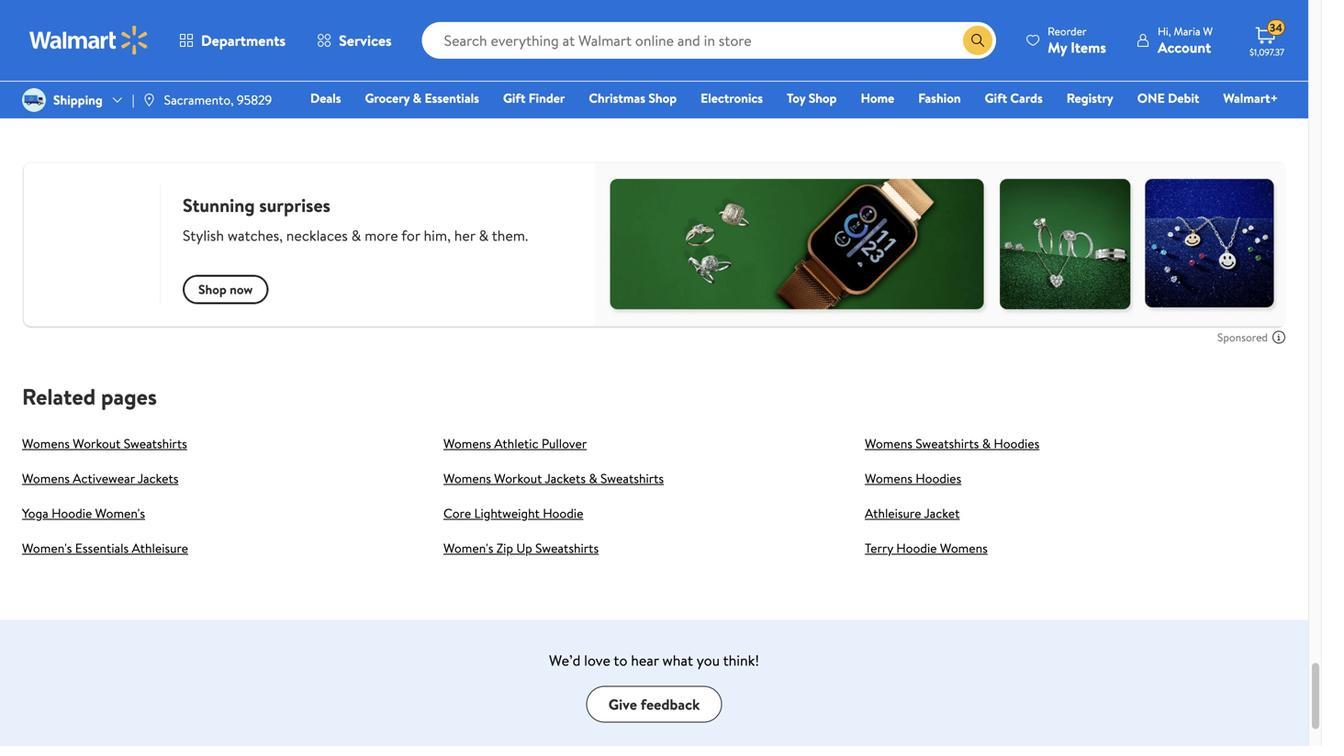 Task type: vqa. For each thing, say whether or not it's contained in the screenshot.
Essentials
yes



Task type: describe. For each thing, give the bounding box(es) containing it.
34
[[1271, 20, 1283, 36]]

same-day shipping
[[29, 84, 118, 100]]

womens workout sweatshirts
[[22, 435, 187, 453]]

|
[[132, 91, 135, 109]]

womens for womens sweatshirts & hoodies
[[865, 435, 913, 453]]

gift for gift finder
[[503, 89, 526, 107]]

shipping
[[53, 91, 103, 109]]

women's essentials athleisure link
[[22, 540, 188, 558]]

gift for gift cards
[[985, 89, 1008, 107]]

account
[[1159, 37, 1212, 57]]

walmart image
[[29, 26, 149, 55]]

3+ for 2276
[[1084, 57, 1096, 73]]

walmart+ link
[[1216, 88, 1287, 108]]

(up
[[26, 27, 49, 47]]

toy shop link
[[779, 88, 846, 108]]

hear
[[631, 651, 659, 671]]

shop for christmas shop
[[649, 89, 677, 107]]

core
[[444, 505, 471, 523]]

hoodie for yoga
[[52, 505, 92, 523]]

athleisure jacket
[[865, 505, 960, 523]]

one debit link
[[1130, 88, 1208, 108]]

home link
[[853, 88, 903, 108]]

2 2-day shipping from the left
[[873, 57, 941, 73]]

1 horizontal spatial essentials
[[425, 89, 480, 107]]

reorder
[[1048, 23, 1087, 39]]

christmas for christmas light removal (up to 150 ft)
[[26, 6, 90, 27]]

shipping for product "group" containing 3+ day shipping
[[274, 83, 314, 99]]

fashion
[[919, 89, 962, 107]]

w
[[1204, 23, 1214, 39]]

terry hoodie womens
[[865, 540, 988, 558]]

gift finder
[[503, 89, 565, 107]]

deals link
[[302, 88, 350, 108]]

debit
[[1169, 89, 1200, 107]]

hi, maria w account
[[1159, 23, 1214, 57]]

womens for womens activewear jackets
[[22, 470, 70, 488]]

yoga hoodie women's
[[22, 505, 145, 523]]

activewear
[[73, 470, 135, 488]]

items
[[1071, 37, 1107, 57]]

women's zip up sweatshirts
[[444, 540, 599, 558]]

think!
[[724, 651, 760, 671]]

christmas light removal (up to 150 ft)
[[26, 6, 183, 47]]

electronics link
[[693, 88, 772, 108]]

product group containing 77
[[447, 0, 618, 113]]

sacramento, 95829
[[164, 91, 272, 109]]

shipping for product "group" containing 77
[[480, 57, 520, 73]]

toy
[[787, 89, 806, 107]]

womens for womens workout jackets & sweatshirts
[[444, 470, 491, 488]]

1 vertical spatial to
[[614, 651, 628, 671]]

 image for shipping
[[22, 88, 46, 112]]

core lightweight hoodie link
[[444, 505, 584, 523]]

2 horizontal spatial &
[[983, 435, 991, 453]]

women's for women's essentials athleisure
[[22, 540, 72, 558]]

0 horizontal spatial 3+ day shipping
[[240, 83, 314, 99]]

maria
[[1175, 23, 1201, 39]]

deals
[[311, 89, 341, 107]]

search icon image
[[971, 33, 986, 48]]

shipping up fashion
[[902, 57, 941, 73]]

1 vertical spatial hoodies
[[916, 470, 962, 488]]

77
[[506, 28, 517, 43]]

home
[[861, 89, 895, 107]]

electronics
[[701, 89, 764, 107]]

shipping for product "group" containing 2276
[[1118, 57, 1157, 73]]

hoodie for terry
[[897, 540, 938, 558]]

womens activewear jackets
[[22, 470, 179, 488]]

1 2-day shipping from the left
[[451, 57, 520, 73]]

related
[[22, 382, 96, 413]]

women's for women's zip up sweatshirts
[[444, 540, 494, 558]]

$1,097.37
[[1250, 46, 1285, 58]]

zip
[[497, 540, 514, 558]]

same-
[[29, 84, 60, 100]]

day for product "group" containing 49
[[677, 57, 693, 73]]

grocery & essentials
[[365, 89, 480, 107]]

gift cards
[[985, 89, 1043, 107]]

womens workout jackets & sweatshirts link
[[444, 470, 664, 488]]

pullover
[[542, 435, 587, 453]]

womens athletic pullover link
[[444, 435, 587, 453]]

womens for womens workout sweatshirts
[[22, 435, 70, 453]]

grocery & essentials link
[[357, 88, 488, 108]]

women's essentials athleisure
[[22, 540, 188, 558]]

workout for sweatshirts
[[73, 435, 121, 453]]

1 horizontal spatial hoodie
[[543, 505, 584, 523]]

one debit
[[1138, 89, 1200, 107]]

day for product "group" containing christmas light removal (up to 150 ft)
[[60, 84, 76, 100]]

feedback
[[641, 695, 700, 715]]

0 vertical spatial hoodies
[[994, 435, 1040, 453]]

1 vertical spatial athleisure
[[132, 540, 188, 558]]

sponsored
[[1218, 330, 1269, 345]]

walmart+
[[1224, 89, 1279, 107]]

day for product "group" containing 3+ day shipping
[[255, 83, 272, 99]]

product group containing 2-day shipping
[[869, 0, 1040, 113]]

shipping for product "group" containing christmas light removal (up to 150 ft)
[[79, 84, 118, 100]]

womens sweatshirts & hoodies link
[[865, 435, 1040, 453]]

3+ day shipping for 2276
[[1084, 57, 1157, 73]]

up
[[517, 540, 533, 558]]

christmas shop
[[589, 89, 677, 107]]

womens activewear jackets link
[[22, 470, 179, 488]]

2 2- from the left
[[873, 57, 883, 73]]

we'd love to hear what you think!
[[549, 651, 760, 671]]

2276
[[1139, 28, 1162, 43]]

shipping for product "group" containing 49
[[696, 57, 736, 73]]

product group containing 2276
[[1080, 0, 1250, 113]]

Search search field
[[422, 22, 997, 59]]

toy shop
[[787, 89, 837, 107]]

light
[[93, 6, 125, 27]]



Task type: locate. For each thing, give the bounding box(es) containing it.
women's up women's essentials athleisure
[[95, 505, 145, 523]]

hoodie down 'athleisure jacket' on the bottom
[[897, 540, 938, 558]]

gift left finder
[[503, 89, 526, 107]]

womens for womens hoodies
[[865, 470, 913, 488]]

2 jackets from the left
[[545, 470, 586, 488]]

jackets
[[138, 470, 179, 488], [545, 470, 586, 488]]

0 horizontal spatial athleisure
[[132, 540, 188, 558]]

2 vertical spatial &
[[589, 470, 598, 488]]

jacket
[[925, 505, 960, 523]]

jackets down pullover
[[545, 470, 586, 488]]

shop for toy shop
[[809, 89, 837, 107]]

womens sweatshirts & hoodies
[[865, 435, 1040, 453]]

0 vertical spatial to
[[52, 27, 66, 47]]

womens for womens athletic pullover
[[444, 435, 491, 453]]

150
[[70, 27, 91, 47]]

1 horizontal spatial workout
[[495, 470, 542, 488]]

0 horizontal spatial 2-day shipping
[[451, 57, 520, 73]]

1 horizontal spatial 3+
[[662, 57, 674, 73]]

removal
[[129, 6, 183, 27]]

terry hoodie womens link
[[865, 540, 988, 558]]

2 horizontal spatial 3+
[[1084, 57, 1096, 73]]

womens down related
[[22, 435, 70, 453]]

you
[[697, 651, 720, 671]]

day down walmart 'image'
[[60, 84, 76, 100]]

hoodie right yoga
[[52, 505, 92, 523]]

0 horizontal spatial women's
[[22, 540, 72, 558]]

2-day shipping up home link
[[873, 57, 941, 73]]

1 2- from the left
[[451, 57, 461, 73]]

1 product group from the left
[[26, 0, 196, 113]]

product group containing 49
[[658, 0, 829, 121]]

finder
[[529, 89, 565, 107]]

shop
[[649, 89, 677, 107], [809, 89, 837, 107]]

womens workout sweatshirts link
[[22, 435, 187, 453]]

jackets right activewear
[[138, 470, 179, 488]]

departments button
[[164, 18, 301, 62]]

2 horizontal spatial 3+ day shipping
[[1084, 57, 1157, 73]]

christmas
[[26, 6, 90, 27], [589, 89, 646, 107]]

Walmart Site-Wide search field
[[422, 22, 997, 59]]

3+ day shipping for 49
[[662, 57, 736, 73]]

to inside christmas light removal (up to 150 ft)
[[52, 27, 66, 47]]

1 horizontal spatial 2-
[[873, 57, 883, 73]]

lightweight
[[475, 505, 540, 523]]

give feedback
[[609, 695, 700, 715]]

athleisure down yoga hoodie women's
[[132, 540, 188, 558]]

3+ day shipping
[[662, 57, 736, 73], [1084, 57, 1157, 73], [240, 83, 314, 99]]

2-
[[451, 57, 461, 73], [873, 57, 883, 73]]

workout down 'athletic'
[[495, 470, 542, 488]]

services
[[339, 30, 392, 51]]

to left 150 at top
[[52, 27, 66, 47]]

sacramento,
[[164, 91, 234, 109]]

1 vertical spatial christmas
[[589, 89, 646, 107]]

1 gift from the left
[[503, 89, 526, 107]]

0 vertical spatial athleisure
[[865, 505, 922, 523]]

&
[[413, 89, 422, 107], [983, 435, 991, 453], [589, 470, 598, 488]]

1 vertical spatial essentials
[[75, 540, 129, 558]]

yoga
[[22, 505, 48, 523]]

 image left shipping
[[22, 88, 46, 112]]

shipping right 95829
[[274, 83, 314, 99]]

cards
[[1011, 89, 1043, 107]]

1 horizontal spatial  image
[[142, 93, 157, 107]]

gift cards link
[[977, 88, 1052, 108]]

3+ for 49
[[662, 57, 674, 73]]

day for product "group" containing 77
[[461, 57, 477, 73]]

3+ up registry
[[1084, 57, 1096, 73]]

0 horizontal spatial christmas
[[26, 6, 90, 27]]

day up the home
[[883, 57, 899, 73]]

ad disclaimer and feedback image
[[1272, 330, 1287, 345]]

product group
[[26, 0, 196, 113], [237, 0, 407, 113], [447, 0, 618, 113], [658, 0, 829, 121], [869, 0, 1040, 113], [1080, 0, 1250, 113]]

1 horizontal spatial women's
[[95, 505, 145, 523]]

gift left the cards on the right top of page
[[985, 89, 1008, 107]]

0 vertical spatial essentials
[[425, 89, 480, 107]]

0 horizontal spatial 2-
[[451, 57, 461, 73]]

core lightweight hoodie
[[444, 505, 584, 523]]

related pages
[[22, 382, 157, 413]]

0 horizontal spatial workout
[[73, 435, 121, 453]]

0 horizontal spatial 3+
[[240, 83, 253, 99]]

 image for sacramento, 95829
[[142, 93, 157, 107]]

product group containing christmas light removal (up to 150 ft)
[[26, 0, 196, 113]]

hoodies
[[994, 435, 1040, 453], [916, 470, 962, 488]]

0 horizontal spatial hoodies
[[916, 470, 962, 488]]

christmas for christmas shop
[[589, 89, 646, 107]]

0 horizontal spatial &
[[413, 89, 422, 107]]

3 product group from the left
[[447, 0, 618, 113]]

christmas right finder
[[589, 89, 646, 107]]

0 vertical spatial workout
[[73, 435, 121, 453]]

1 jackets from the left
[[138, 470, 179, 488]]

1 vertical spatial &
[[983, 435, 991, 453]]

1 horizontal spatial shop
[[809, 89, 837, 107]]

2 product group from the left
[[237, 0, 407, 113]]

athleisure
[[865, 505, 922, 523], [132, 540, 188, 558]]

3+ day shipping down departments
[[240, 83, 314, 99]]

love
[[584, 651, 611, 671]]

0 horizontal spatial jackets
[[138, 470, 179, 488]]

departments
[[201, 30, 286, 51]]

 image
[[22, 88, 46, 112], [142, 93, 157, 107]]

womens athletic pullover
[[444, 435, 587, 453]]

to
[[52, 27, 66, 47], [614, 651, 628, 671]]

95829
[[237, 91, 272, 109]]

shipping down 49
[[696, 57, 736, 73]]

womens up womens hoodies link
[[865, 435, 913, 453]]

womens hoodies
[[865, 470, 962, 488]]

women's down yoga
[[22, 540, 72, 558]]

shipping left the |
[[79, 84, 118, 100]]

day
[[461, 57, 477, 73], [677, 57, 693, 73], [883, 57, 899, 73], [1099, 57, 1115, 73], [255, 83, 272, 99], [60, 84, 76, 100]]

5 product group from the left
[[869, 0, 1040, 113]]

1 horizontal spatial jackets
[[545, 470, 586, 488]]

2 shop from the left
[[809, 89, 837, 107]]

day for product "group" containing 2276
[[1099, 57, 1115, 73]]

jackets for activewear
[[138, 470, 179, 488]]

2 gift from the left
[[985, 89, 1008, 107]]

1 horizontal spatial athleisure
[[865, 505, 922, 523]]

pages
[[101, 382, 157, 413]]

reorder my items
[[1048, 23, 1107, 57]]

yoga hoodie women's link
[[22, 505, 145, 523]]

day up electronics "link"
[[677, 57, 693, 73]]

0 horizontal spatial to
[[52, 27, 66, 47]]

1 horizontal spatial 2-day shipping
[[873, 57, 941, 73]]

0 horizontal spatial gift
[[503, 89, 526, 107]]

0 horizontal spatial hoodie
[[52, 505, 92, 523]]

3+ right sacramento,
[[240, 83, 253, 99]]

1 horizontal spatial to
[[614, 651, 628, 671]]

to right love
[[614, 651, 628, 671]]

grocery
[[365, 89, 410, 107]]

2-day shipping down 77
[[451, 57, 520, 73]]

0 horizontal spatial  image
[[22, 88, 46, 112]]

shipping down 2276
[[1118, 57, 1157, 73]]

 image right the |
[[142, 93, 157, 107]]

give
[[609, 695, 638, 715]]

3+ day shipping down 2276
[[1084, 57, 1157, 73]]

gift finder link
[[495, 88, 574, 108]]

hoodie down womens workout jackets & sweatshirts link on the bottom
[[543, 505, 584, 523]]

2 horizontal spatial women's
[[444, 540, 494, 558]]

womens up 'athleisure jacket' on the bottom
[[865, 470, 913, 488]]

4 product group from the left
[[658, 0, 829, 121]]

one
[[1138, 89, 1166, 107]]

what
[[663, 651, 694, 671]]

fashion link
[[911, 88, 970, 108]]

athleisure up terry
[[865, 505, 922, 523]]

christmas shop link
[[581, 88, 686, 108]]

womens up core
[[444, 470, 491, 488]]

6 product group from the left
[[1080, 0, 1250, 113]]

2 horizontal spatial hoodie
[[897, 540, 938, 558]]

my
[[1048, 37, 1068, 57]]

1 shop from the left
[[649, 89, 677, 107]]

hi,
[[1159, 23, 1172, 39]]

athletic
[[495, 435, 539, 453]]

1 horizontal spatial hoodies
[[994, 435, 1040, 453]]

workout for jackets
[[495, 470, 542, 488]]

2- up the home
[[873, 57, 883, 73]]

workout
[[73, 435, 121, 453], [495, 470, 542, 488]]

sweatshirts
[[124, 435, 187, 453], [916, 435, 980, 453], [601, 470, 664, 488], [536, 540, 599, 558]]

essentials
[[425, 89, 480, 107], [75, 540, 129, 558]]

registry link
[[1059, 88, 1122, 108]]

day up registry link at right top
[[1099, 57, 1115, 73]]

3+ up christmas shop link
[[662, 57, 674, 73]]

0 vertical spatial christmas
[[26, 6, 90, 27]]

services button
[[301, 18, 408, 62]]

womens workout jackets & sweatshirts
[[444, 470, 664, 488]]

0 horizontal spatial shop
[[649, 89, 677, 107]]

womens hoodies link
[[865, 470, 962, 488]]

womens
[[22, 435, 70, 453], [444, 435, 491, 453], [865, 435, 913, 453], [22, 470, 70, 488], [444, 470, 491, 488], [865, 470, 913, 488], [941, 540, 988, 558]]

product group containing 3+ day shipping
[[237, 0, 407, 113]]

1 horizontal spatial christmas
[[589, 89, 646, 107]]

49
[[717, 28, 730, 43]]

gift
[[503, 89, 526, 107], [985, 89, 1008, 107]]

terry
[[865, 540, 894, 558]]

womens up yoga
[[22, 470, 70, 488]]

athleisure jacket link
[[865, 505, 960, 523]]

christmas inside christmas light removal (up to 150 ft)
[[26, 6, 90, 27]]

give feedback button
[[587, 687, 722, 723]]

we'd
[[549, 651, 581, 671]]

ft)
[[95, 27, 111, 47]]

day up the grocery & essentials link
[[461, 57, 477, 73]]

shipping down 77
[[480, 57, 520, 73]]

christmas left 'ft)'
[[26, 6, 90, 27]]

2- up grocery & essentials
[[451, 57, 461, 73]]

women's zip up sweatshirts link
[[444, 540, 599, 558]]

workout up womens activewear jackets
[[73, 435, 121, 453]]

shop right toy
[[809, 89, 837, 107]]

registry
[[1067, 89, 1114, 107]]

womens down jacket
[[941, 540, 988, 558]]

shop left electronics "link"
[[649, 89, 677, 107]]

1 horizontal spatial gift
[[985, 89, 1008, 107]]

women's left zip
[[444, 540, 494, 558]]

1 vertical spatial workout
[[495, 470, 542, 488]]

essentials right grocery
[[425, 89, 480, 107]]

1 horizontal spatial &
[[589, 470, 598, 488]]

essentials down yoga hoodie women's
[[75, 540, 129, 558]]

3+ day shipping down 49
[[662, 57, 736, 73]]

0 vertical spatial &
[[413, 89, 422, 107]]

day down departments
[[255, 83, 272, 99]]

2-day shipping
[[451, 57, 520, 73], [873, 57, 941, 73]]

0 horizontal spatial essentials
[[75, 540, 129, 558]]

jackets for workout
[[545, 470, 586, 488]]

1 horizontal spatial 3+ day shipping
[[662, 57, 736, 73]]

womens left 'athletic'
[[444, 435, 491, 453]]



